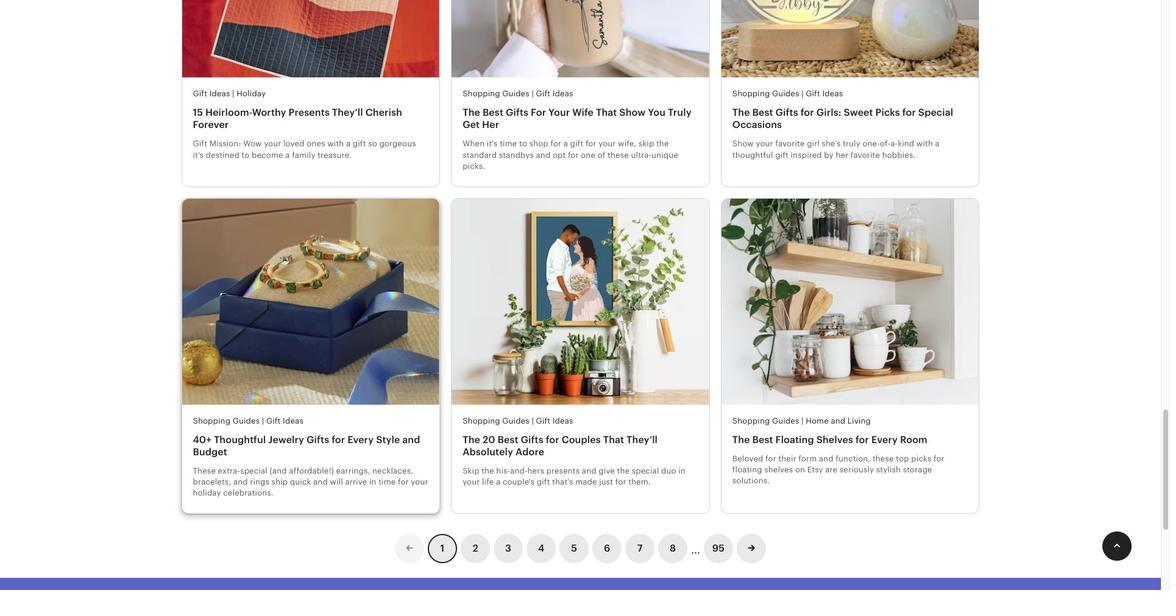 Task type: vqa. For each thing, say whether or not it's contained in the screenshot.
he
no



Task type: locate. For each thing, give the bounding box(es) containing it.
gift inside show your favorite girl she's truly one-of-a-kind with a thoughtful gift inspired by her favorite hobbies.
[[775, 150, 789, 159]]

hers
[[528, 466, 544, 475]]

for inside skip the his-and-hers presents and give the special duo in your life a couple's gift that's made just for them.
[[616, 477, 626, 486]]

gifts inside "the best gifts for girls: sweet picks for special occasions"
[[776, 107, 798, 118]]

the up occasions
[[733, 107, 750, 118]]

in right arrive
[[369, 477, 376, 486]]

these inside when it's time to shop for a gift for your wife, skip the standard standbys and opt for one of these ultra-unique picks.
[[608, 150, 629, 159]]

the inside the best gifts for your wife that show you truly get her
[[463, 107, 480, 118]]

the for the best floating shelves for every room
[[733, 434, 750, 445]]

skip
[[463, 466, 479, 475]]

ideas up your on the top of the page
[[553, 89, 573, 98]]

1 vertical spatial show
[[733, 139, 754, 148]]

celebrations.
[[223, 488, 274, 497]]

and down affordable!)
[[313, 477, 328, 486]]

just
[[599, 477, 613, 486]]

2 every from the left
[[872, 434, 898, 445]]

every
[[348, 434, 374, 445], [872, 434, 898, 445]]

worthy
[[252, 107, 286, 118]]

with inside show your favorite girl she's truly one-of-a-kind with a thoughtful gift inspired by her favorite hobbies.
[[917, 139, 933, 148]]

kind
[[898, 139, 914, 148]]

your up "become"
[[264, 139, 281, 148]]

these up the stylish
[[873, 454, 894, 463]]

0 horizontal spatial with
[[327, 139, 344, 148]]

gift up jewelry
[[266, 416, 281, 425]]

0 vertical spatial favorite
[[776, 139, 805, 148]]

the right give
[[617, 466, 630, 475]]

guides up shop
[[502, 89, 530, 98]]

1 horizontal spatial to
[[519, 139, 527, 148]]

you
[[648, 107, 666, 118]]

gift up it's
[[193, 139, 207, 148]]

one
[[581, 150, 596, 159]]

gift for 40+ thoughtful jewelry gifts for every style and budget
[[266, 416, 281, 425]]

shopping for the best gifts for girls: sweet picks for special occasions
[[733, 89, 770, 98]]

0 vertical spatial that
[[596, 107, 617, 118]]

the
[[656, 139, 669, 148], [482, 466, 494, 475], [617, 466, 630, 475]]

time
[[500, 139, 517, 148], [379, 477, 396, 486]]

a up treasure. on the top left of the page
[[346, 139, 351, 148]]

0 horizontal spatial favorite
[[776, 139, 805, 148]]

made
[[576, 477, 597, 486]]

0 horizontal spatial in
[[369, 477, 376, 486]]

ideas for 40+ thoughtful jewelry gifts for every style and budget
[[283, 416, 304, 425]]

stylish
[[876, 465, 901, 474]]

1 horizontal spatial special
[[632, 466, 659, 475]]

their
[[779, 454, 797, 463]]

the for the best gifts for your wife that show you truly get her
[[463, 107, 480, 118]]

show up thoughtful
[[733, 139, 754, 148]]

shopping for the best floating shelves for every room
[[733, 416, 770, 425]]

time up standbys
[[500, 139, 517, 148]]

home and living
[[806, 416, 871, 425]]

it's
[[487, 139, 498, 148]]

1 horizontal spatial show
[[733, 139, 754, 148]]

shopping guides up thoughtful
[[193, 416, 260, 425]]

with inside gift mission: wow your loved ones with a gift so gorgeous it's destined to become a family treasure.
[[327, 139, 344, 148]]

best up occasions
[[753, 107, 773, 118]]

gift for the best gifts for your wife that show you truly get her
[[536, 89, 551, 98]]

in right duo
[[679, 466, 686, 475]]

1 horizontal spatial they'll
[[627, 434, 658, 445]]

best inside "the best gifts for girls: sweet picks for special occasions"
[[753, 107, 773, 118]]

to down wow on the top left of the page
[[242, 150, 250, 159]]

and
[[536, 150, 551, 159], [831, 416, 846, 425], [403, 434, 420, 445], [819, 454, 834, 463], [582, 466, 597, 475], [233, 477, 248, 486], [313, 477, 328, 486]]

gifts
[[506, 107, 529, 118], [776, 107, 798, 118], [307, 434, 329, 445], [521, 434, 544, 445]]

show left 'you'
[[620, 107, 646, 118]]

8
[[670, 542, 676, 554]]

with up treasure. on the top left of the page
[[327, 139, 344, 148]]

shopping guides for the best gifts for girls: sweet picks for special occasions
[[733, 89, 799, 98]]

best up her
[[483, 107, 503, 118]]

0 horizontal spatial they'll
[[332, 107, 363, 118]]

with right kind
[[917, 139, 933, 148]]

the 20 best gifts for couples that they'll absolutely adore
[[463, 434, 658, 458]]

your down skip
[[463, 477, 480, 486]]

a right the life
[[496, 477, 501, 486]]

picks
[[876, 107, 900, 118]]

2 special from the left
[[632, 466, 659, 475]]

15 heirloom-worthy presents they'll cherish forever link
[[193, 107, 429, 131]]

beloved for their form and function, these top picks for floating shelves on etsy are seriously stylish storage solutions.
[[733, 454, 945, 485]]

and inside beloved for their form and function, these top picks for floating shelves on etsy are seriously stylish storage solutions.
[[819, 454, 834, 463]]

8 link
[[658, 534, 688, 563]]

the inside "the best gifts for girls: sweet picks for special occasions"
[[733, 107, 750, 118]]

your inside show your favorite girl she's truly one-of-a-kind with a thoughtful gift inspired by her favorite hobbies.
[[756, 139, 773, 148]]

and inside 40+ thoughtful jewelry gifts for every style and budget
[[403, 434, 420, 445]]

every up top
[[872, 434, 898, 445]]

40+ thoughtful jewelry gifts for every style and budget
[[193, 434, 420, 458]]

and-
[[510, 466, 528, 475]]

1 vertical spatial in
[[369, 477, 376, 486]]

guides up thoughtful
[[233, 416, 260, 425]]

and up the celebrations. at the left bottom of the page
[[233, 477, 248, 486]]

the left 20
[[463, 434, 480, 445]]

ones
[[307, 139, 325, 148]]

2 with from the left
[[917, 139, 933, 148]]

your
[[549, 107, 570, 118]]

gift inside when it's time to shop for a gift for your wife, skip the standard standbys and opt for one of these ultra-unique picks.
[[570, 139, 584, 148]]

to up standbys
[[519, 139, 527, 148]]

gifts right jewelry
[[307, 434, 329, 445]]

1 horizontal spatial in
[[679, 466, 686, 475]]

that inside the best gifts for your wife that show you truly get her
[[596, 107, 617, 118]]

1 special from the left
[[240, 466, 268, 475]]

0 horizontal spatial special
[[240, 466, 268, 475]]

7 link
[[625, 534, 655, 563]]

couple's
[[503, 477, 535, 486]]

the up beloved
[[733, 434, 750, 445]]

guides up occasions
[[772, 89, 799, 98]]

for inside these extra-special (and affordable!) earrings, necklaces, bracelets, and rings ship quick and will arrive in time for your holiday celebrations.
[[398, 477, 409, 486]]

they'll left cherish
[[332, 107, 363, 118]]

time down necklaces,
[[379, 477, 396, 486]]

the inside the 20 best gifts for couples that they'll absolutely adore
[[463, 434, 480, 445]]

ideas for the best gifts for girls: sweet picks for special occasions
[[823, 89, 843, 98]]

1 horizontal spatial these
[[873, 454, 894, 463]]

these down the wife,
[[608, 150, 629, 159]]

these inside beloved for their form and function, these top picks for floating shelves on etsy are seriously stylish storage solutions.
[[873, 454, 894, 463]]

best inside the best gifts for your wife that show you truly get her
[[483, 107, 503, 118]]

and up shelves
[[831, 416, 846, 425]]

1 vertical spatial time
[[379, 477, 396, 486]]

a down special
[[935, 139, 940, 148]]

beloved
[[733, 454, 763, 463]]

show your favorite girl she's truly one-of-a-kind with a thoughtful gift inspired by her favorite hobbies.
[[733, 139, 940, 159]]

shopping up 40+ on the left
[[193, 416, 230, 425]]

and up are
[[819, 454, 834, 463]]

best for the best floating shelves for every room
[[753, 434, 773, 445]]

and up made
[[582, 466, 597, 475]]

with
[[327, 139, 344, 148], [917, 139, 933, 148]]

loved
[[283, 139, 305, 148]]

1
[[441, 542, 445, 554]]

7
[[637, 542, 643, 554]]

best up beloved
[[753, 434, 773, 445]]

ideas up girls: at the top right
[[823, 89, 843, 98]]

favorite up inspired
[[776, 139, 805, 148]]

guides up adore in the left bottom of the page
[[502, 416, 530, 425]]

ideas for the best gifts for your wife that show you truly get her
[[553, 89, 573, 98]]

1 vertical spatial they'll
[[627, 434, 658, 445]]

gift mission: wow your loved ones with a gift so gorgeous it's destined to become a family treasure.
[[193, 139, 416, 159]]

shopping guides up her
[[463, 89, 530, 98]]

gift ideas up your on the top of the page
[[536, 89, 573, 98]]

gift up girls: at the top right
[[806, 89, 820, 98]]

6 link
[[593, 534, 622, 563]]

ideas
[[209, 89, 230, 98], [553, 89, 573, 98], [823, 89, 843, 98], [283, 416, 304, 425], [553, 416, 573, 425]]

best right 20
[[498, 434, 518, 445]]

gift up "for"
[[536, 89, 551, 98]]

your up the 'of'
[[599, 139, 616, 148]]

gift left inspired
[[775, 150, 789, 159]]

1 vertical spatial to
[[242, 150, 250, 159]]

0 vertical spatial they'll
[[332, 107, 363, 118]]

a inside show your favorite girl she's truly one-of-a-kind with a thoughtful gift inspired by her favorite hobbies.
[[935, 139, 940, 148]]

your inside gift mission: wow your loved ones with a gift so gorgeous it's destined to become a family treasure.
[[264, 139, 281, 148]]

0 horizontal spatial every
[[348, 434, 374, 445]]

1 every from the left
[[348, 434, 374, 445]]

and right style
[[403, 434, 420, 445]]

ship
[[272, 477, 288, 486]]

shopping
[[463, 89, 500, 98], [733, 89, 770, 98], [193, 416, 230, 425], [463, 416, 500, 425], [733, 416, 770, 425]]

1 horizontal spatial with
[[917, 139, 933, 148]]

shopping guides up 20
[[463, 416, 530, 425]]

gift inside gift mission: wow your loved ones with a gift so gorgeous it's destined to become a family treasure.
[[193, 139, 207, 148]]

the for the best gifts for girls: sweet picks for special occasions
[[733, 107, 750, 118]]

special up rings
[[240, 466, 268, 475]]

guides for the best gifts for your wife that show you truly get her
[[502, 89, 530, 98]]

every left style
[[348, 434, 374, 445]]

0 vertical spatial in
[[679, 466, 686, 475]]

time inside when it's time to shop for a gift for your wife, skip the standard standbys and opt for one of these ultra-unique picks.
[[500, 139, 517, 148]]

wife
[[573, 107, 594, 118]]

guides up "floating"
[[772, 416, 799, 425]]

shopping guides up "floating"
[[733, 416, 799, 425]]

top
[[896, 454, 909, 463]]

1 horizontal spatial time
[[500, 139, 517, 148]]

that right wife
[[596, 107, 617, 118]]

shopping up occasions
[[733, 89, 770, 98]]

0 vertical spatial to
[[519, 139, 527, 148]]

the up unique
[[656, 139, 669, 148]]

0 vertical spatial show
[[620, 107, 646, 118]]

1 horizontal spatial favorite
[[851, 150, 880, 159]]

ideas for the 20 best gifts for couples that they'll absolutely adore
[[553, 416, 573, 425]]

ultra-
[[631, 150, 652, 159]]

favorite
[[776, 139, 805, 148], [851, 150, 880, 159]]

best for the best gifts for your wife that show you truly get her
[[483, 107, 503, 118]]

gift ideas up girls: at the top right
[[806, 89, 843, 98]]

floating
[[776, 434, 814, 445]]

0 horizontal spatial time
[[379, 477, 396, 486]]

show inside the best gifts for your wife that show you truly get her
[[620, 107, 646, 118]]

and down shop
[[536, 150, 551, 159]]

every inside 40+ thoughtful jewelry gifts for every style and budget
[[348, 434, 374, 445]]

1 horizontal spatial the
[[617, 466, 630, 475]]

gift
[[193, 89, 207, 98], [536, 89, 551, 98], [806, 89, 820, 98], [193, 139, 207, 148], [266, 416, 281, 425], [536, 416, 551, 425]]

the inside when it's time to shop for a gift for your wife, skip the standard standbys and opt for one of these ultra-unique picks.
[[656, 139, 669, 148]]

ideas up jewelry
[[283, 416, 304, 425]]

these
[[608, 150, 629, 159], [873, 454, 894, 463]]

guides for 40+ thoughtful jewelry gifts for every style and budget
[[233, 416, 260, 425]]

jewelry
[[268, 434, 304, 445]]

gifts inside the best gifts for your wife that show you truly get her
[[506, 107, 529, 118]]

1 vertical spatial these
[[873, 454, 894, 463]]

gifts left "for"
[[506, 107, 529, 118]]

that inside the 20 best gifts for couples that they'll absolutely adore
[[603, 434, 624, 445]]

mission:
[[209, 139, 241, 148]]

that up give
[[603, 434, 624, 445]]

0 vertical spatial these
[[608, 150, 629, 159]]

standard
[[463, 150, 497, 159]]

these extra-special (and affordable!) earrings, necklaces, bracelets, and rings ship quick and will arrive in time for your holiday celebrations.
[[193, 466, 428, 497]]

1 vertical spatial that
[[603, 434, 624, 445]]

that's
[[552, 477, 573, 486]]

gift left so
[[353, 139, 366, 148]]

gifts up adore in the left bottom of the page
[[521, 434, 544, 445]]

0 horizontal spatial the
[[482, 466, 494, 475]]

that
[[596, 107, 617, 118], [603, 434, 624, 445]]

shopping guides for the 20 best gifts for couples that they'll absolutely adore
[[463, 416, 530, 425]]

a up opt
[[564, 139, 568, 148]]

adore
[[516, 446, 544, 458]]

0 horizontal spatial these
[[608, 150, 629, 159]]

1 with from the left
[[327, 139, 344, 148]]

3 link
[[494, 534, 523, 563]]

for inside the 20 best gifts for couples that they'll absolutely adore
[[546, 434, 559, 445]]

the up get
[[463, 107, 480, 118]]

your down necklaces,
[[411, 477, 428, 486]]

gift up one
[[570, 139, 584, 148]]

0 vertical spatial time
[[500, 139, 517, 148]]

shopping up 20
[[463, 416, 500, 425]]

(and
[[270, 466, 287, 475]]

favorite down one- on the top right of the page
[[851, 150, 880, 159]]

gifts up occasions
[[776, 107, 798, 118]]

0 horizontal spatial to
[[242, 150, 250, 159]]

holiday
[[237, 89, 266, 98]]

gift ideas up jewelry
[[266, 416, 304, 425]]

6
[[604, 542, 610, 554]]

in inside skip the his-and-hers presents and give the special duo in your life a couple's gift that's made just for them.
[[679, 466, 686, 475]]

2 horizontal spatial the
[[656, 139, 669, 148]]

1 horizontal spatial every
[[872, 434, 898, 445]]

shopping guides up occasions
[[733, 89, 799, 98]]

thoughtful
[[214, 434, 266, 445]]

they'll up them.
[[627, 434, 658, 445]]

wow
[[243, 139, 262, 148]]

gift ideas up the 20 best gifts for couples that they'll absolutely adore
[[536, 416, 573, 425]]

0 horizontal spatial show
[[620, 107, 646, 118]]

your up thoughtful
[[756, 139, 773, 148]]

budget
[[193, 446, 227, 458]]

gift up the 20 best gifts for couples that they'll absolutely adore
[[536, 416, 551, 425]]

for inside 40+ thoughtful jewelry gifts for every style and budget
[[332, 434, 345, 445]]

special up them.
[[632, 466, 659, 475]]

5 link
[[560, 534, 589, 563]]

gift inside gift mission: wow your loved ones with a gift so gorgeous it's destined to become a family treasure.
[[353, 139, 366, 148]]

the best gifts for your wife that show you truly get her link
[[463, 107, 698, 131]]

the up the life
[[482, 466, 494, 475]]

shopping up beloved
[[733, 416, 770, 425]]

skip the his-and-hers presents and give the special duo in your life a couple's gift that's made just for them.
[[463, 466, 686, 486]]

ideas up the 20 best gifts for couples that they'll absolutely adore
[[553, 416, 573, 425]]

the best floating shelves for every room
[[733, 434, 928, 445]]

opt
[[553, 150, 566, 159]]

shopping up her
[[463, 89, 500, 98]]

that for wife
[[596, 107, 617, 118]]

gift down hers
[[537, 477, 550, 486]]



Task type: describe. For each thing, give the bounding box(es) containing it.
arrive
[[345, 477, 367, 486]]

the 20 best gifts for couples that they'll absolutely adore link
[[463, 434, 698, 458]]

function,
[[836, 454, 871, 463]]

shop
[[529, 139, 548, 148]]

shopping guides for the best floating shelves for every room
[[733, 416, 799, 425]]

floating
[[733, 465, 762, 474]]

shopping for the best gifts for your wife that show you truly get her
[[463, 89, 500, 98]]

95 link
[[704, 534, 733, 563]]

gifts inside the 20 best gifts for couples that they'll absolutely adore
[[521, 434, 544, 445]]

affordable!)
[[289, 466, 334, 475]]

gift for the 20 best gifts for couples that they'll absolutely adore
[[536, 416, 551, 425]]

in inside these extra-special (and affordable!) earrings, necklaces, bracelets, and rings ship quick and will arrive in time for your holiday celebrations.
[[369, 477, 376, 486]]

time inside these extra-special (and affordable!) earrings, necklaces, bracelets, and rings ship quick and will arrive in time for your holiday celebrations.
[[379, 477, 396, 486]]

truly
[[668, 107, 692, 118]]

gift for the best gifts for girls: sweet picks for special occasions
[[806, 89, 820, 98]]

…
[[691, 539, 700, 557]]

forever
[[193, 119, 229, 131]]

picks
[[912, 454, 932, 463]]

the best gifts for your wife that show you truly get her
[[463, 107, 692, 131]]

skip
[[639, 139, 654, 148]]

shelves
[[817, 434, 853, 445]]

your inside these extra-special (and affordable!) earrings, necklaces, bracelets, and rings ship quick and will arrive in time for your holiday celebrations.
[[411, 477, 428, 486]]

solutions.
[[733, 476, 770, 485]]

guides for the 20 best gifts for couples that they'll absolutely adore
[[502, 416, 530, 425]]

every for style
[[348, 434, 374, 445]]

to inside gift mission: wow your loved ones with a gift so gorgeous it's destined to become a family treasure.
[[242, 150, 250, 159]]

it's
[[193, 150, 204, 159]]

a inside skip the his-and-hers presents and give the special duo in your life a couple's gift that's made just for them.
[[496, 477, 501, 486]]

unique
[[652, 150, 678, 159]]

so
[[368, 139, 377, 148]]

and inside when it's time to shop for a gift for your wife, skip the standard standbys and opt for one of these ultra-unique picks.
[[536, 150, 551, 159]]

4 link
[[527, 534, 556, 563]]

storage
[[903, 465, 932, 474]]

best for the best gifts for girls: sweet picks for special occasions
[[753, 107, 773, 118]]

when it's time to shop for a gift for your wife, skip the standard standbys and opt for one of these ultra-unique picks.
[[463, 139, 678, 171]]

girl
[[807, 139, 820, 148]]

seriously
[[840, 465, 874, 474]]

the for the 20 best gifts for couples that they'll absolutely adore
[[463, 434, 480, 445]]

guides for the best gifts for girls: sweet picks for special occasions
[[772, 89, 799, 98]]

thoughtful
[[733, 150, 773, 159]]

will
[[330, 477, 343, 486]]

that for couples
[[603, 434, 624, 445]]

they'll inside the 20 best gifts for couples that they'll absolutely adore
[[627, 434, 658, 445]]

every for room
[[872, 434, 898, 445]]

gift up 15
[[193, 89, 207, 98]]

your inside skip the his-and-hers presents and give the special duo in your life a couple's gift that's made just for them.
[[463, 477, 480, 486]]

special inside skip the his-and-hers presents and give the special duo in your life a couple's gift that's made just for them.
[[632, 466, 659, 475]]

the best floating shelves for every room link
[[733, 434, 968, 446]]

these
[[193, 466, 216, 475]]

guides for the best floating shelves for every room
[[772, 416, 799, 425]]

shopping guides for the best gifts for your wife that show you truly get her
[[463, 89, 530, 98]]

95
[[712, 542, 725, 554]]

necklaces,
[[372, 466, 413, 475]]

one-
[[863, 139, 880, 148]]

20
[[483, 434, 495, 445]]

a inside when it's time to shop for a gift for your wife, skip the standard standbys and opt for one of these ultra-unique picks.
[[564, 139, 568, 148]]

to inside when it's time to shop for a gift for your wife, skip the standard standbys and opt for one of these ultra-unique picks.
[[519, 139, 527, 148]]

the best gifts for girls: sweet picks for special occasions
[[733, 107, 953, 131]]

give
[[599, 466, 615, 475]]

she's
[[822, 139, 841, 148]]

gift inside skip the his-and-hers presents and give the special duo in your life a couple's gift that's made just for them.
[[537, 477, 550, 486]]

1 link
[[428, 534, 457, 563]]

of
[[598, 150, 606, 159]]

bracelets,
[[193, 477, 231, 486]]

and inside skip the his-and-hers presents and give the special duo in your life a couple's gift that's made just for them.
[[582, 466, 597, 475]]

her
[[482, 119, 499, 131]]

special inside these extra-special (and affordable!) earrings, necklaces, bracelets, and rings ship quick and will arrive in time for your holiday celebrations.
[[240, 466, 268, 475]]

by
[[824, 150, 834, 159]]

3
[[505, 542, 512, 554]]

standbys
[[499, 150, 534, 159]]

your inside when it's time to shop for a gift for your wife, skip the standard standbys and opt for one of these ultra-unique picks.
[[599, 139, 616, 148]]

wife,
[[618, 139, 637, 148]]

shelves
[[765, 465, 793, 474]]

ideas up heirloom-
[[209, 89, 230, 98]]

them.
[[629, 477, 651, 486]]

earrings,
[[336, 466, 370, 475]]

room
[[900, 434, 928, 445]]

her
[[836, 150, 849, 159]]

a down loved
[[285, 150, 290, 159]]

couples
[[562, 434, 601, 445]]

gift ideas for the 20 best gifts for couples that they'll absolutely adore
[[536, 416, 573, 425]]

get
[[463, 119, 480, 131]]

40+ thoughtful jewelry gifts for every style and budget link
[[193, 434, 429, 458]]

2 link
[[461, 534, 490, 563]]

40+
[[193, 434, 211, 445]]

5
[[571, 542, 577, 554]]

occasions
[[733, 119, 782, 131]]

shopping for the 20 best gifts for couples that they'll absolutely adore
[[463, 416, 500, 425]]

holiday
[[193, 488, 221, 497]]

1 vertical spatial favorite
[[851, 150, 880, 159]]

they'll inside the 15 heirloom-worthy presents they'll cherish forever
[[332, 107, 363, 118]]

truly
[[843, 139, 861, 148]]

are
[[826, 465, 838, 474]]

presents
[[546, 466, 580, 475]]

gift ideas for the best gifts for your wife that show you truly get her
[[536, 89, 573, 98]]

treasure.
[[318, 150, 352, 159]]

show inside show your favorite girl she's truly one-of-a-kind with a thoughtful gift inspired by her favorite hobbies.
[[733, 139, 754, 148]]

etsy
[[807, 465, 823, 474]]

of-
[[880, 139, 891, 148]]

gift ideas for 40+ thoughtful jewelry gifts for every style and budget
[[266, 416, 304, 425]]

best inside the 20 best gifts for couples that they'll absolutely adore
[[498, 434, 518, 445]]

home
[[806, 416, 829, 425]]

his-
[[496, 466, 510, 475]]

form
[[799, 454, 817, 463]]

shopping guides for 40+ thoughtful jewelry gifts for every style and budget
[[193, 416, 260, 425]]

sweet
[[844, 107, 873, 118]]

hobbies.
[[882, 150, 916, 159]]

gift ideas for the best gifts for girls: sweet picks for special occasions
[[806, 89, 843, 98]]

family
[[292, 150, 316, 159]]

life
[[482, 477, 494, 486]]

shopping for 40+ thoughtful jewelry gifts for every style and budget
[[193, 416, 230, 425]]

become
[[252, 150, 283, 159]]

gift ideas up 15
[[193, 89, 230, 98]]

the best gifts for girls: sweet picks for special occasions link
[[733, 107, 968, 131]]

gifts inside 40+ thoughtful jewelry gifts for every style and budget
[[307, 434, 329, 445]]

extra-
[[218, 466, 240, 475]]



